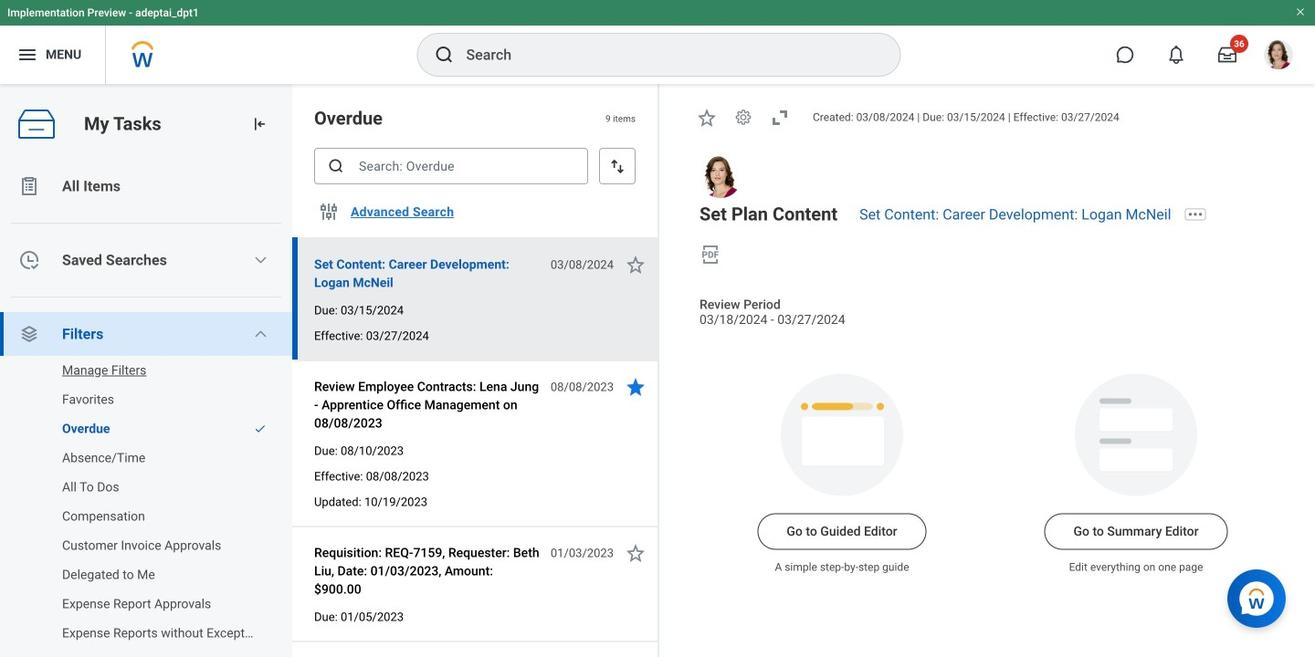 Task type: locate. For each thing, give the bounding box(es) containing it.
0 vertical spatial chevron down image
[[253, 253, 268, 268]]

notifications large image
[[1168, 46, 1186, 64]]

banner
[[0, 0, 1316, 84]]

clipboard image
[[18, 175, 40, 197]]

search image
[[434, 44, 456, 66], [327, 157, 345, 175]]

1 chevron down image from the top
[[253, 253, 268, 268]]

0 vertical spatial search image
[[434, 44, 456, 66]]

0 horizontal spatial search image
[[327, 157, 345, 175]]

chevron down image
[[253, 253, 268, 268], [253, 327, 268, 342]]

close environment banner image
[[1296, 6, 1307, 17]]

inbox large image
[[1219, 46, 1237, 64]]

sort image
[[609, 157, 627, 175]]

1 vertical spatial chevron down image
[[253, 327, 268, 342]]

check image
[[254, 423, 267, 436]]

list
[[0, 164, 292, 658], [0, 353, 292, 658]]

2 list from the top
[[0, 353, 292, 658]]

star image
[[696, 107, 718, 129], [625, 377, 647, 398], [625, 543, 647, 565]]

Search Workday  search field
[[467, 35, 863, 75]]

fullscreen image
[[769, 107, 791, 129]]

2 chevron down image from the top
[[253, 327, 268, 342]]



Task type: vqa. For each thing, say whether or not it's contained in the screenshot.
Mathéo
no



Task type: describe. For each thing, give the bounding box(es) containing it.
Search: Overdue text field
[[314, 148, 589, 185]]

view printable version (pdf) image
[[700, 244, 722, 266]]

1 vertical spatial search image
[[327, 157, 345, 175]]

star image
[[625, 254, 647, 276]]

justify image
[[16, 44, 38, 66]]

0 vertical spatial star image
[[696, 107, 718, 129]]

employee's photo (logan mcneil) image
[[700, 156, 742, 198]]

gear image
[[735, 108, 753, 126]]

clock check image
[[18, 249, 40, 271]]

profile logan mcneil image
[[1265, 40, 1294, 73]]

configure image
[[318, 201, 340, 223]]

perspective image
[[18, 323, 40, 345]]

transformation import image
[[250, 115, 269, 133]]

item list element
[[292, 84, 660, 658]]

1 vertical spatial star image
[[625, 377, 647, 398]]

chevron down image for the clock check "icon"
[[253, 253, 268, 268]]

1 list from the top
[[0, 164, 292, 658]]

chevron down image for perspective icon
[[253, 327, 268, 342]]

2 vertical spatial star image
[[625, 543, 647, 565]]

1 horizontal spatial search image
[[434, 44, 456, 66]]



